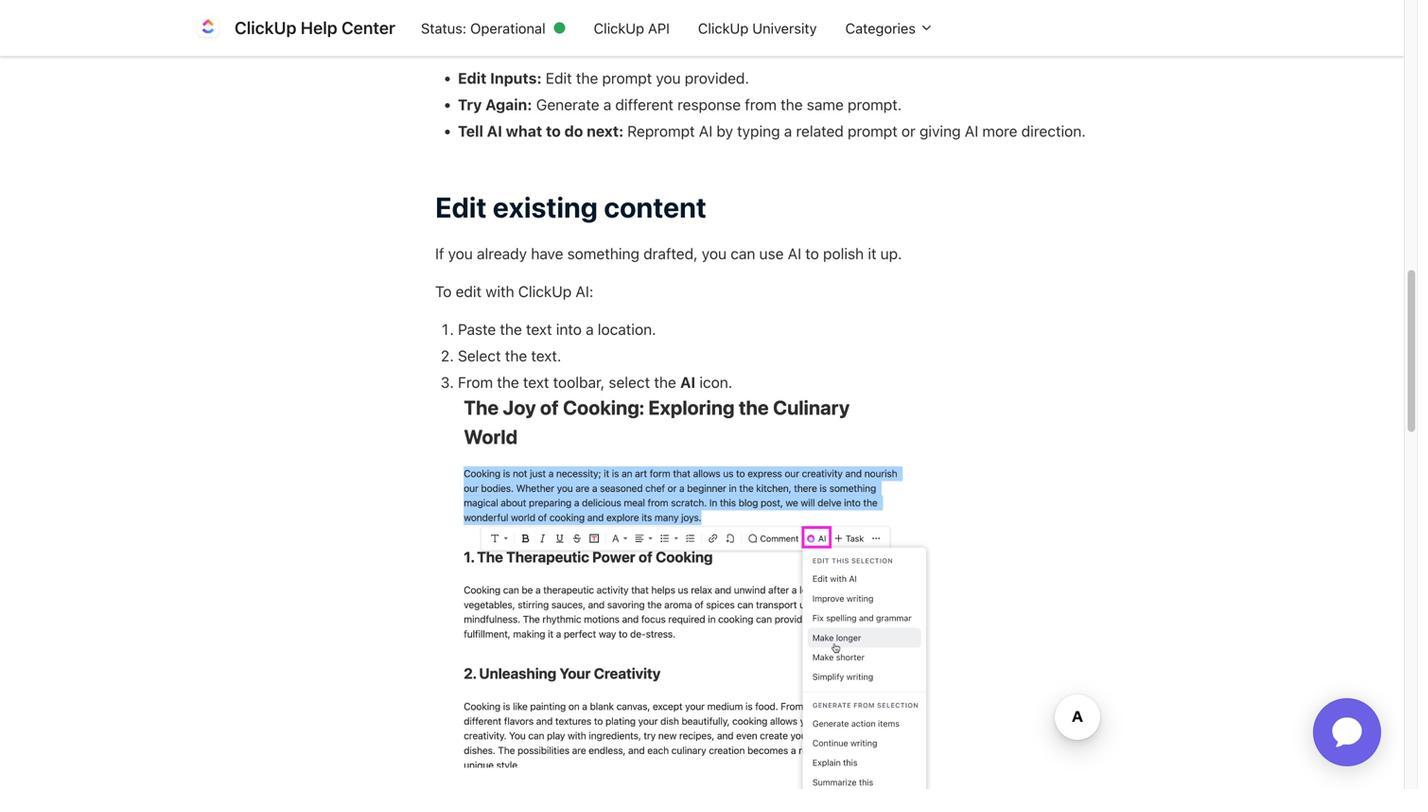 Task type: describe. For each thing, give the bounding box(es) containing it.
ai,
[[694, 31, 712, 49]]

ai left by
[[699, 122, 713, 140]]

already
[[477, 244, 527, 262]]

using
[[653, 31, 690, 49]]

select
[[609, 373, 650, 391]]

generated
[[522, 31, 592, 49]]

edit for inputs:
[[458, 69, 487, 87]]

can for the
[[744, 31, 769, 49]]

api
[[648, 20, 670, 36]]

more
[[983, 122, 1018, 140]]

help
[[301, 18, 337, 38]]

existing
[[493, 190, 598, 224]]

categories
[[846, 20, 920, 36]]

1 vertical spatial prompt
[[848, 122, 898, 140]]

1 vertical spatial content
[[604, 190, 707, 224]]

text for into
[[526, 320, 552, 338]]

clickup for clickup help center
[[235, 18, 297, 38]]

tell
[[458, 122, 483, 140]]

from the text toolbar, select the ai icon.
[[458, 373, 733, 391]]

clickup api link
[[580, 10, 684, 46]]

by
[[717, 122, 733, 140]]

0 horizontal spatial edit
[[456, 282, 482, 300]]

select
[[458, 347, 501, 365]]

clickup api
[[594, 20, 670, 36]]

use for the
[[773, 31, 797, 49]]

options
[[893, 31, 944, 49]]

to edit with clickup ai:
[[435, 282, 594, 300]]

it
[[868, 244, 877, 262]]

operational
[[470, 20, 546, 36]]

direction.
[[1022, 122, 1086, 140]]

have
[[531, 244, 563, 262]]

text for toolbar,
[[523, 373, 549, 391]]

polish
[[823, 244, 864, 262]]

0 vertical spatial edit
[[966, 31, 992, 49]]

ai right tell
[[487, 122, 502, 140]]

provided.
[[685, 69, 749, 87]]

ai left icon.
[[680, 373, 696, 391]]

try
[[458, 96, 482, 114]]

a inside the paste the text into a location. select the text.
[[586, 320, 594, 338]]

next:
[[587, 122, 624, 140]]

to
[[435, 282, 452, 300]]

clickup help center
[[235, 18, 395, 38]]

clickup university link
[[684, 10, 831, 46]]

from
[[458, 373, 493, 391]]

ai:
[[576, 282, 594, 300]]

into
[[556, 320, 582, 338]]

you right drafted,
[[702, 244, 727, 262]]

screenshot of selecting text, clicking the ai icon in the text toolbar, and selecting an edit option from the dropdown. image
[[458, 393, 931, 789]]

same
[[807, 96, 844, 114]]



Task type: vqa. For each thing, say whether or not it's contained in the screenshot.
the rightmost "or"
no



Task type: locate. For each thing, give the bounding box(es) containing it.
related
[[796, 122, 844, 140]]

1 vertical spatial to
[[546, 122, 561, 140]]

0 vertical spatial content
[[596, 31, 649, 49]]

1 horizontal spatial edit
[[966, 31, 992, 49]]

different
[[615, 96, 674, 114]]

prompt
[[602, 69, 652, 87], [848, 122, 898, 140]]

text inside the paste the text into a location. select the text.
[[526, 320, 552, 338]]

2 horizontal spatial to
[[948, 31, 962, 49]]

you inside edit inputs: edit the prompt you provided. try again: generate a different response from the same prompt. tell ai what to do next: reprompt ai by typing a related prompt or giving ai more direction.
[[656, 69, 681, 87]]

1 horizontal spatial to
[[806, 244, 819, 262]]

clickup help center link
[[193, 13, 407, 43]]

prompt down 'prompt.'
[[848, 122, 898, 140]]

0 vertical spatial a
[[603, 96, 612, 114]]

paste the text into a location. select the text.
[[458, 320, 656, 365]]

clickup left help
[[235, 18, 297, 38]]

clickup
[[235, 18, 297, 38], [594, 20, 644, 36], [698, 20, 749, 36], [518, 282, 572, 300]]

generate
[[536, 96, 599, 114]]

edit existing content
[[435, 190, 707, 224]]

drafted,
[[644, 244, 698, 262]]

center
[[342, 18, 395, 38]]

0 vertical spatial can
[[744, 31, 769, 49]]

location.
[[598, 320, 656, 338]]

if you already have something drafted, you can use ai to polish it up.
[[435, 244, 902, 262]]

0 vertical spatial prompt
[[602, 69, 652, 87]]

paste
[[458, 320, 496, 338]]

use for ai
[[759, 244, 784, 262]]

use left polish
[[759, 244, 784, 262]]

what
[[506, 122, 542, 140]]

inputs:
[[490, 69, 542, 87]]

you up different
[[656, 69, 681, 87]]

again:
[[486, 96, 532, 114]]

status:
[[421, 20, 467, 36]]

text up text.
[[526, 320, 552, 338]]

icon.
[[700, 373, 733, 391]]

you've
[[473, 31, 518, 49]]

1 vertical spatial a
[[784, 122, 792, 140]]

if
[[435, 244, 444, 262]]

something
[[567, 244, 640, 262]]

or
[[902, 122, 916, 140]]

0 vertical spatial to
[[948, 31, 962, 49]]

edit right 'to'
[[456, 282, 482, 300]]

can right drafted,
[[731, 244, 755, 262]]

2 vertical spatial to
[[806, 244, 819, 262]]

the
[[801, 31, 824, 49], [576, 69, 598, 87], [781, 96, 803, 114], [500, 320, 522, 338], [505, 347, 527, 365], [497, 373, 519, 391], [654, 373, 676, 391]]

university
[[752, 20, 817, 36]]

0 horizontal spatial to
[[546, 122, 561, 140]]

can
[[744, 31, 769, 49], [731, 244, 755, 262]]

1 horizontal spatial a
[[603, 96, 612, 114]]

1 vertical spatial text
[[523, 373, 549, 391]]

text down text.
[[523, 373, 549, 391]]

to
[[948, 31, 962, 49], [546, 122, 561, 140], [806, 244, 819, 262]]

content
[[596, 31, 649, 49], [604, 190, 707, 224]]

with
[[486, 282, 514, 300]]

0 vertical spatial use
[[773, 31, 797, 49]]

to right options at the right
[[948, 31, 962, 49]]

text
[[526, 320, 552, 338], [523, 373, 549, 391]]

edit for existing
[[435, 190, 487, 224]]

content up if you already have something drafted, you can use ai to polish it up.
[[604, 190, 707, 224]]

application
[[1291, 676, 1404, 789]]

use
[[773, 31, 797, 49], [759, 244, 784, 262]]

you right if
[[448, 244, 473, 262]]

1 horizontal spatial prompt
[[848, 122, 898, 140]]

edit up 'generate'
[[546, 69, 572, 87]]

use up edit inputs: edit the prompt you provided. try again: generate a different response from the same prompt. tell ai what to do next: reprompt ai by typing a related prompt or giving ai more direction.
[[773, 31, 797, 49]]

after you've generated content using ai, you can use the following options to edit ai's output:
[[435, 31, 1074, 49]]

clickup down have
[[518, 282, 572, 300]]

text.
[[531, 347, 561, 365]]

following
[[828, 31, 889, 49]]

clickup for clickup university
[[698, 20, 749, 36]]

you
[[715, 31, 740, 49], [656, 69, 681, 87], [448, 244, 473, 262], [702, 244, 727, 262]]

0 horizontal spatial a
[[586, 320, 594, 338]]

0 horizontal spatial prompt
[[602, 69, 652, 87]]

2 horizontal spatial a
[[784, 122, 792, 140]]

content left using
[[596, 31, 649, 49]]

can for ai
[[731, 244, 755, 262]]

ai left polish
[[788, 244, 802, 262]]

1 vertical spatial edit
[[456, 282, 482, 300]]

status: operational
[[421, 20, 546, 36]]

response
[[678, 96, 741, 114]]

toolbar,
[[553, 373, 605, 391]]

can right ai,
[[744, 31, 769, 49]]

a up next:
[[603, 96, 612, 114]]

0 vertical spatial text
[[526, 320, 552, 338]]

to left the do
[[546, 122, 561, 140]]

you right ai,
[[715, 31, 740, 49]]

from
[[745, 96, 777, 114]]

prompt up different
[[602, 69, 652, 87]]

up.
[[881, 244, 902, 262]]

edit
[[966, 31, 992, 49], [456, 282, 482, 300]]

a right typing
[[784, 122, 792, 140]]

a
[[603, 96, 612, 114], [784, 122, 792, 140], [586, 320, 594, 338]]

do
[[565, 122, 583, 140]]

a right "into"
[[586, 320, 594, 338]]

2 vertical spatial a
[[586, 320, 594, 338]]

giving
[[920, 122, 961, 140]]

edit inputs: edit the prompt you provided. try again: generate a different response from the same prompt. tell ai what to do next: reprompt ai by typing a related prompt or giving ai more direction.
[[458, 69, 1086, 140]]

output:
[[1025, 31, 1074, 49]]

clickup university
[[698, 20, 817, 36]]

to left polish
[[806, 244, 819, 262]]

clickup up provided.
[[698, 20, 749, 36]]

ai's
[[996, 31, 1021, 49]]

to inside edit inputs: edit the prompt you provided. try again: generate a different response from the same prompt. tell ai what to do next: reprompt ai by typing a related prompt or giving ai more direction.
[[546, 122, 561, 140]]

reprompt
[[627, 122, 695, 140]]

categories button
[[831, 10, 948, 46]]

1 vertical spatial can
[[731, 244, 755, 262]]

ai
[[487, 122, 502, 140], [699, 122, 713, 140], [965, 122, 979, 140], [788, 244, 802, 262], [680, 373, 696, 391]]

clickup help help center home page image
[[193, 13, 223, 43]]

edit up if
[[435, 190, 487, 224]]

clickup for clickup api
[[594, 20, 644, 36]]

1 vertical spatial use
[[759, 244, 784, 262]]

ai left more
[[965, 122, 979, 140]]

clickup left api
[[594, 20, 644, 36]]

edit
[[458, 69, 487, 87], [546, 69, 572, 87], [435, 190, 487, 224]]

typing
[[737, 122, 780, 140]]

edit left the ai's
[[966, 31, 992, 49]]

prompt.
[[848, 96, 902, 114]]

edit up try
[[458, 69, 487, 87]]

after
[[435, 31, 469, 49]]



